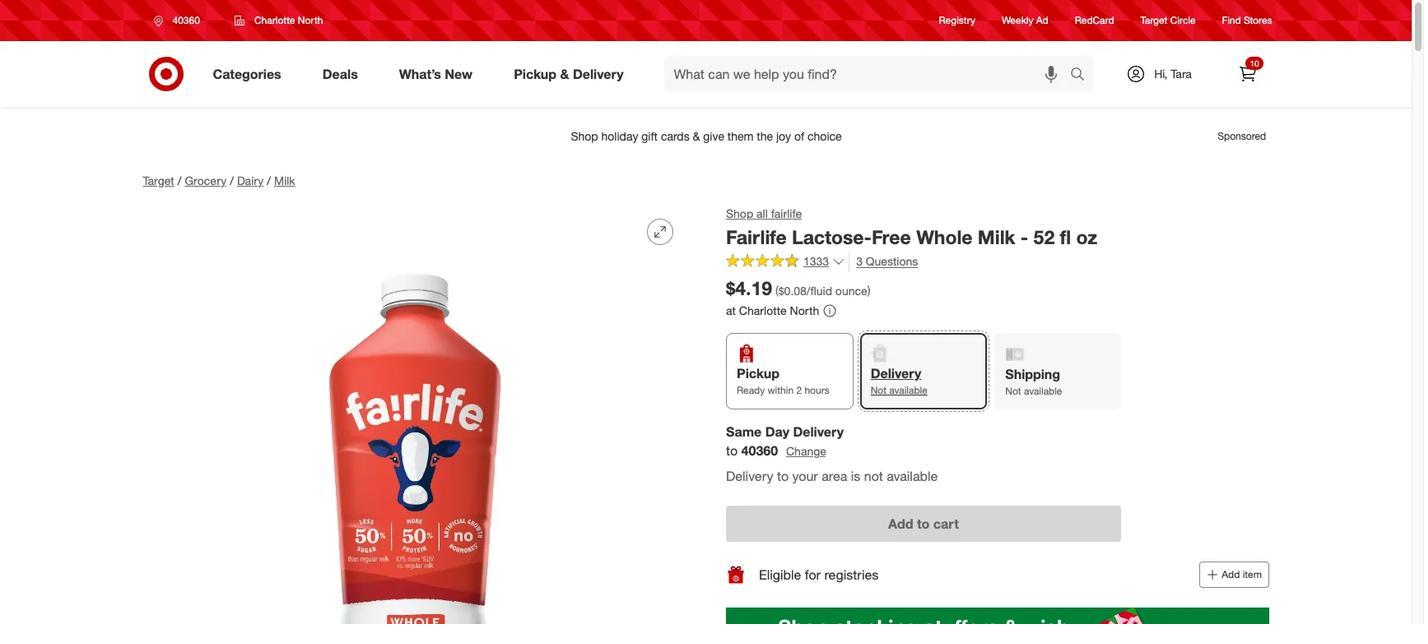 Task type: vqa. For each thing, say whether or not it's contained in the screenshot.
the left Figures
no



Task type: locate. For each thing, give the bounding box(es) containing it.
whole
[[916, 226, 972, 249]]

advertisement region
[[130, 117, 1282, 156], [726, 608, 1269, 625]]

1 vertical spatial to
[[777, 469, 789, 485]]

categories
[[213, 66, 281, 82]]

target left grocery link
[[143, 174, 174, 188]]

new
[[445, 66, 473, 82]]

shop
[[726, 207, 753, 221]]

oz
[[1076, 226, 1097, 249]]

0 vertical spatial add
[[888, 516, 913, 533]]

what's
[[399, 66, 441, 82]]

grocery link
[[185, 174, 227, 188]]

for
[[805, 567, 820, 583]]

pickup inside pickup ready within 2 hours
[[736, 366, 779, 382]]

/ left milk 'link'
[[267, 174, 271, 188]]

delivery to your area is not available
[[726, 469, 938, 485]]

milk
[[274, 174, 295, 188], [978, 226, 1015, 249]]

1333 link
[[726, 253, 845, 273]]

north
[[298, 14, 323, 26], [790, 304, 819, 318]]

not
[[870, 385, 886, 397], [1005, 386, 1021, 398]]

2 horizontal spatial to
[[917, 516, 929, 533]]

1 horizontal spatial to
[[777, 469, 789, 485]]

(
[[775, 284, 778, 298]]

not for shipping
[[1005, 386, 1021, 398]]

to
[[726, 443, 737, 460], [777, 469, 789, 485], [917, 516, 929, 533]]

not right hours
[[870, 385, 886, 397]]

)
[[867, 284, 870, 298]]

not inside delivery not available
[[870, 385, 886, 397]]

0 horizontal spatial add
[[888, 516, 913, 533]]

/fluid
[[806, 284, 832, 298]]

1 vertical spatial 40360
[[741, 443, 778, 460]]

1 vertical spatial pickup
[[736, 366, 779, 382]]

1 horizontal spatial /
[[230, 174, 234, 188]]

40360 inside dropdown button
[[172, 14, 200, 26]]

weekly
[[1002, 14, 1034, 27]]

charlotte up categories 'link'
[[254, 14, 295, 26]]

target
[[1141, 14, 1168, 27], [143, 174, 174, 188]]

target left circle
[[1141, 14, 1168, 27]]

not down shipping
[[1005, 386, 1021, 398]]

weekly ad
[[1002, 14, 1049, 27]]

1 horizontal spatial target
[[1141, 14, 1168, 27]]

north down $0.08
[[790, 304, 819, 318]]

available inside delivery not available
[[889, 385, 927, 397]]

redcard
[[1075, 14, 1114, 27]]

10 link
[[1230, 56, 1266, 92]]

add left item
[[1222, 569, 1240, 581]]

ad
[[1036, 14, 1049, 27]]

0 horizontal spatial /
[[178, 174, 182, 188]]

to inside button
[[917, 516, 929, 533]]

delivery inside delivery not available
[[870, 366, 921, 382]]

0 horizontal spatial pickup
[[514, 66, 557, 82]]

lactose-
[[792, 226, 871, 249]]

0 vertical spatial target
[[1141, 14, 1168, 27]]

add
[[888, 516, 913, 533], [1222, 569, 1240, 581]]

0 vertical spatial to
[[726, 443, 737, 460]]

add left cart
[[888, 516, 913, 533]]

1 horizontal spatial milk
[[978, 226, 1015, 249]]

target circle
[[1141, 14, 1196, 27]]

eligible
[[759, 567, 801, 583]]

1 horizontal spatial pickup
[[736, 366, 779, 382]]

0 horizontal spatial target
[[143, 174, 174, 188]]

1 vertical spatial milk
[[978, 226, 1015, 249]]

charlotte
[[254, 14, 295, 26], [739, 304, 786, 318]]

to left your
[[777, 469, 789, 485]]

pickup up ready
[[736, 366, 779, 382]]

0 vertical spatial milk
[[274, 174, 295, 188]]

0 vertical spatial advertisement region
[[130, 117, 1282, 156]]

milk right dairy link
[[274, 174, 295, 188]]

north up the deals
[[298, 14, 323, 26]]

pickup inside pickup & delivery link
[[514, 66, 557, 82]]

available for shipping
[[1024, 386, 1062, 398]]

0 horizontal spatial not
[[870, 385, 886, 397]]

within
[[767, 385, 793, 397]]

circle
[[1171, 14, 1196, 27]]

eligible for registries
[[759, 567, 878, 583]]

available inside "shipping not available"
[[1024, 386, 1062, 398]]

deals link
[[309, 56, 379, 92]]

find stores link
[[1222, 14, 1273, 28]]

What can we help you find? suggestions appear below search field
[[664, 56, 1074, 92]]

1 horizontal spatial 40360
[[741, 443, 778, 460]]

registries
[[824, 567, 878, 583]]

deals
[[323, 66, 358, 82]]

target for target / grocery / dairy / milk
[[143, 174, 174, 188]]

fairlife lactose-free whole milk - 52 fl oz, 1 of 14 image
[[143, 206, 686, 625]]

1 horizontal spatial north
[[790, 304, 819, 318]]

0 horizontal spatial charlotte
[[254, 14, 295, 26]]

40360
[[172, 14, 200, 26], [741, 443, 778, 460]]

search
[[1063, 67, 1102, 84]]

2 vertical spatial to
[[917, 516, 929, 533]]

pickup for &
[[514, 66, 557, 82]]

1 vertical spatial charlotte
[[739, 304, 786, 318]]

same
[[726, 424, 761, 441]]

0 horizontal spatial 40360
[[172, 14, 200, 26]]

0 vertical spatial charlotte
[[254, 14, 295, 26]]

pickup ready within 2 hours
[[736, 366, 829, 397]]

1 horizontal spatial add
[[1222, 569, 1240, 581]]

1 vertical spatial target
[[143, 174, 174, 188]]

what's new
[[399, 66, 473, 82]]

pickup left &
[[514, 66, 557, 82]]

pickup
[[514, 66, 557, 82], [736, 366, 779, 382]]

free
[[871, 226, 911, 249]]

pickup & delivery link
[[500, 56, 644, 92]]

redcard link
[[1075, 14, 1114, 28]]

/
[[178, 174, 182, 188], [230, 174, 234, 188], [267, 174, 271, 188]]

3
[[856, 254, 862, 268]]

2 horizontal spatial /
[[267, 174, 271, 188]]

find stores
[[1222, 14, 1273, 27]]

grocery
[[185, 174, 227, 188]]

1 vertical spatial add
[[1222, 569, 1240, 581]]

$4.19
[[726, 276, 772, 299]]

to for add to cart
[[917, 516, 929, 533]]

0 vertical spatial 40360
[[172, 14, 200, 26]]

1333
[[803, 255, 829, 269]]

3 questions link
[[849, 253, 918, 271]]

1 horizontal spatial not
[[1005, 386, 1021, 398]]

not for delivery
[[870, 385, 886, 397]]

what's new link
[[385, 56, 493, 92]]

0 horizontal spatial north
[[298, 14, 323, 26]]

3 questions
[[856, 254, 918, 268]]

not inside "shipping not available"
[[1005, 386, 1021, 398]]

0 vertical spatial north
[[298, 14, 323, 26]]

available for delivery
[[889, 385, 927, 397]]

0 horizontal spatial to
[[726, 443, 737, 460]]

milk left -
[[978, 226, 1015, 249]]

fl
[[1060, 226, 1071, 249]]

to down same
[[726, 443, 737, 460]]

charlotte down the (
[[739, 304, 786, 318]]

/ left dairy link
[[230, 174, 234, 188]]

available
[[889, 385, 927, 397], [1024, 386, 1062, 398], [887, 469, 938, 485]]

to left cart
[[917, 516, 929, 533]]

delivery
[[573, 66, 624, 82], [870, 366, 921, 382], [793, 424, 844, 441], [726, 469, 773, 485]]

area
[[821, 469, 847, 485]]

target / grocery / dairy / milk
[[143, 174, 295, 188]]

at
[[726, 304, 736, 318]]

hours
[[804, 385, 829, 397]]

/ right target link
[[178, 174, 182, 188]]

tara
[[1171, 67, 1192, 81]]

0 vertical spatial pickup
[[514, 66, 557, 82]]

1 horizontal spatial charlotte
[[739, 304, 786, 318]]



Task type: describe. For each thing, give the bounding box(es) containing it.
$4.19 ( $0.08 /fluid ounce )
[[726, 276, 870, 299]]

change
[[786, 444, 826, 458]]

add item
[[1222, 569, 1262, 581]]

0 horizontal spatial milk
[[274, 174, 295, 188]]

shipping
[[1005, 367, 1060, 383]]

milk inside shop all fairlife fairlife lactose-free whole milk - 52 fl oz
[[978, 226, 1015, 249]]

not
[[864, 469, 883, 485]]

hi,
[[1154, 67, 1168, 81]]

add to cart button
[[726, 506, 1121, 543]]

change button
[[785, 442, 827, 461]]

add to cart
[[888, 516, 959, 533]]

find
[[1222, 14, 1241, 27]]

target for target circle
[[1141, 14, 1168, 27]]

add for add to cart
[[888, 516, 913, 533]]

weekly ad link
[[1002, 14, 1049, 28]]

dairy link
[[237, 174, 264, 188]]

charlotte north button
[[224, 6, 334, 35]]

target circle link
[[1141, 14, 1196, 28]]

same day delivery
[[726, 424, 844, 441]]

shop all fairlife fairlife lactose-free whole milk - 52 fl oz
[[726, 207, 1097, 249]]

-
[[1020, 226, 1028, 249]]

dairy
[[237, 174, 264, 188]]

hi, tara
[[1154, 67, 1192, 81]]

fairlife
[[726, 226, 786, 249]]

cart
[[933, 516, 959, 533]]

questions
[[866, 254, 918, 268]]

north inside dropdown button
[[298, 14, 323, 26]]

at charlotte north
[[726, 304, 819, 318]]

charlotte north
[[254, 14, 323, 26]]

2 / from the left
[[230, 174, 234, 188]]

$0.08
[[778, 284, 806, 298]]

registry
[[939, 14, 976, 27]]

categories link
[[199, 56, 302, 92]]

ready
[[736, 385, 765, 397]]

search button
[[1063, 56, 1102, 96]]

2
[[796, 385, 802, 397]]

&
[[560, 66, 569, 82]]

1 vertical spatial north
[[790, 304, 819, 318]]

add item button
[[1199, 562, 1269, 589]]

charlotte inside charlotte north dropdown button
[[254, 14, 295, 26]]

your
[[792, 469, 818, 485]]

ounce
[[835, 284, 867, 298]]

shipping not available
[[1005, 367, 1062, 398]]

10
[[1250, 58, 1259, 68]]

all
[[756, 207, 768, 221]]

add for add item
[[1222, 569, 1240, 581]]

1 vertical spatial advertisement region
[[726, 608, 1269, 625]]

milk link
[[274, 174, 295, 188]]

target link
[[143, 174, 174, 188]]

day
[[765, 424, 789, 441]]

item
[[1243, 569, 1262, 581]]

pickup & delivery
[[514, 66, 624, 82]]

pickup for ready
[[736, 366, 779, 382]]

delivery not available
[[870, 366, 927, 397]]

3 / from the left
[[267, 174, 271, 188]]

registry link
[[939, 14, 976, 28]]

to 40360
[[726, 443, 778, 460]]

1 / from the left
[[178, 174, 182, 188]]

52
[[1033, 226, 1054, 249]]

stores
[[1244, 14, 1273, 27]]

fairlife
[[771, 207, 802, 221]]

to for delivery to your area is not available
[[777, 469, 789, 485]]

40360 button
[[143, 6, 217, 35]]

is
[[851, 469, 860, 485]]



